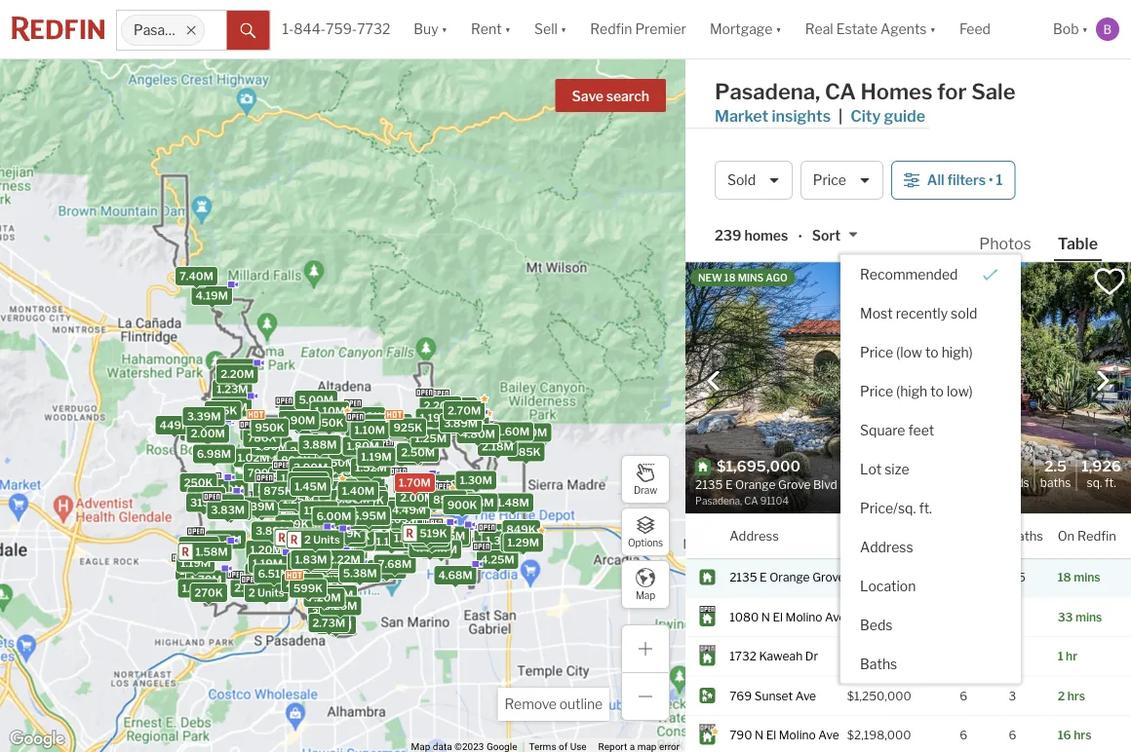Task type: vqa. For each thing, say whether or not it's contained in the screenshot.
the top 'Amenities' tab
no



Task type: describe. For each thing, give the bounding box(es) containing it.
0 horizontal spatial 18
[[724, 272, 736, 284]]

2.50m down 2.22m
[[324, 568, 358, 580]]

7.68m
[[378, 558, 412, 571]]

map region
[[0, 0, 862, 753]]

4.68m
[[438, 569, 473, 582]]

location button
[[841, 567, 1021, 606]]

1 inside all filters • 1 button
[[996, 172, 1003, 189]]

6.98m
[[197, 448, 231, 461]]

0 horizontal spatial 2.20m
[[221, 368, 254, 381]]

2135
[[730, 571, 757, 585]]

4.49m
[[392, 504, 426, 517]]

1.70m down 7.20m at the left
[[320, 619, 352, 632]]

1-844-759-7732 link
[[282, 21, 390, 37]]

ca
[[825, 79, 856, 105]]

square feet button
[[841, 411, 1021, 450]]

real estate agents ▾ link
[[805, 0, 936, 59]]

buy ▾ button
[[402, 0, 459, 59]]

2.18m
[[482, 441, 514, 454]]

759-
[[326, 21, 357, 37]]

mortgage ▾
[[710, 21, 782, 37]]

price up sort
[[813, 172, 846, 189]]

3.12m
[[300, 495, 332, 508]]

6 for 3
[[960, 689, 968, 704]]

sold
[[951, 305, 978, 322]]

bob
[[1053, 21, 1079, 37]]

2 vertical spatial 5.25m
[[324, 600, 357, 613]]

all
[[927, 172, 945, 189]]

1 horizontal spatial 975k
[[408, 533, 437, 545]]

rent
[[471, 21, 502, 37]]

0 vertical spatial baths button
[[1009, 515, 1043, 559]]

1 horizontal spatial 899k
[[345, 509, 375, 522]]

0 horizontal spatial 3.89m
[[256, 525, 290, 538]]

6 left 16
[[1009, 729, 1017, 743]]

1.73m
[[370, 512, 401, 524]]

1 horizontal spatial 2.20m
[[312, 473, 346, 486]]

bob ▾
[[1053, 21, 1088, 37]]

price left the (low on the top of page
[[860, 344, 893, 361]]

0 horizontal spatial 3.00m
[[293, 462, 328, 474]]

769 sunset ave link
[[730, 688, 869, 705]]

0 vertical spatial 1.00m
[[299, 418, 332, 431]]

0 horizontal spatial 849k
[[279, 518, 309, 531]]

790 n el molino ave link
[[730, 728, 869, 744]]

0 vertical spatial 3.00m
[[451, 419, 485, 432]]

2 horizontal spatial 2.20m
[[424, 400, 457, 412]]

625k
[[418, 535, 447, 547]]

1.20m down 3.83m
[[182, 583, 214, 595]]

955k
[[396, 517, 425, 529]]

1 horizontal spatial 1
[[1058, 650, 1064, 664]]

market
[[715, 106, 769, 125]]

844-
[[294, 21, 326, 37]]

0 vertical spatial 599k
[[283, 411, 313, 424]]

1,926 sq. ft.
[[1082, 457, 1122, 491]]

1.80m down 998k
[[425, 544, 457, 556]]

4.00m
[[305, 483, 340, 496]]

1 horizontal spatial 1.60m
[[497, 426, 530, 439]]

ave for $2,198,000
[[819, 729, 839, 743]]

9.50m
[[319, 589, 353, 602]]

1 horizontal spatial 800k
[[371, 501, 401, 513]]

dialog containing recommended
[[841, 255, 1021, 684]]

1732 kaweah dr
[[730, 650, 818, 664]]

hrs for 2 hrs
[[1068, 689, 1085, 704]]

4.98m
[[352, 514, 387, 526]]

239 homes •
[[715, 228, 802, 245]]

16 hrs
[[1058, 729, 1092, 743]]

6 for 6
[[960, 729, 968, 743]]

1 horizontal spatial 1.40m
[[394, 533, 427, 545]]

18 mins
[[1058, 571, 1101, 585]]

0 vertical spatial beds
[[1003, 476, 1030, 491]]

1.80m up 890k
[[255, 440, 288, 453]]

hr
[[1066, 650, 1078, 664]]

1 horizontal spatial 1.58m
[[301, 579, 333, 592]]

1 horizontal spatial 925k
[[394, 422, 423, 434]]

location
[[860, 578, 916, 595]]

square feet
[[860, 422, 934, 439]]

779k
[[333, 528, 361, 540]]

2.73m
[[312, 617, 345, 630]]

2.5 for 2.5
[[1009, 571, 1026, 585]]

1 vertical spatial 2.10m
[[183, 540, 215, 553]]

36.5m
[[312, 607, 346, 620]]

sell
[[534, 21, 558, 37]]

insights
[[772, 106, 831, 125]]

2.68m
[[191, 483, 225, 495]]

3.09m up 779k
[[341, 512, 375, 525]]

1.80m down "1.23m"
[[215, 401, 248, 414]]

1 vertical spatial baths button
[[841, 645, 1021, 684]]

ave inside 'link'
[[796, 689, 816, 704]]

0 horizontal spatial 800k
[[258, 484, 288, 496]]

1 horizontal spatial 799k
[[333, 532, 362, 544]]

redfin premier button
[[579, 0, 698, 59]]

price left (high
[[860, 383, 893, 400]]

7732
[[357, 21, 390, 37]]

1080 n el molino ave link
[[730, 609, 869, 626]]

(high
[[896, 383, 928, 400]]

1.20m down 4.80m
[[494, 442, 527, 454]]

previous button image
[[704, 372, 724, 391]]

hrs for 16 hrs
[[1074, 729, 1092, 743]]

1.15m
[[354, 487, 384, 500]]

3.30m
[[200, 496, 234, 509]]

new 18 mins ago
[[698, 272, 788, 284]]

sale
[[972, 79, 1016, 105]]

mortgage ▾ button
[[698, 0, 794, 59]]

315k
[[190, 497, 218, 510]]

11.4m
[[368, 418, 398, 430]]

1.65m
[[418, 486, 451, 498]]

1.10m down 949k
[[355, 424, 385, 437]]

3.09m down 6.80m
[[341, 512, 375, 524]]

low)
[[947, 383, 973, 400]]

price down price/sq.
[[847, 529, 878, 544]]

948k
[[345, 505, 375, 517]]

save search
[[572, 88, 650, 105]]

1 horizontal spatial 988k
[[342, 502, 372, 515]]

estate
[[836, 21, 878, 37]]

sunset
[[755, 689, 793, 704]]

1.39m
[[488, 433, 520, 445]]

1 vertical spatial 599k
[[308, 543, 338, 556]]

2.50m up 1.45m
[[282, 466, 316, 479]]

remove pasadena image
[[185, 24, 197, 36]]

$1,695,000
[[847, 571, 912, 585]]

• for all filters • 1
[[989, 172, 993, 189]]

$1,250,000
[[847, 689, 912, 704]]

1 vertical spatial 900k
[[313, 556, 343, 569]]

molino for 1080
[[786, 610, 823, 625]]

3.83m
[[211, 504, 245, 517]]

▾ for mortgage ▾
[[776, 21, 782, 37]]

n for 1080
[[762, 610, 770, 625]]

885k
[[332, 540, 361, 552]]

0 vertical spatial baths
[[1040, 476, 1071, 491]]

homes
[[745, 228, 788, 244]]

1 horizontal spatial 1.48m
[[497, 497, 529, 510]]

1.70m up 1.52m
[[350, 422, 382, 435]]

1 vertical spatial 1.48m
[[179, 565, 212, 578]]

1 vertical spatial 749k
[[286, 550, 315, 563]]

7.40m
[[180, 270, 213, 283]]

1.70m up 270k
[[190, 574, 222, 587]]

next button image
[[1093, 372, 1113, 391]]

1 horizontal spatial 3.89m
[[444, 417, 478, 430]]

el for 790
[[766, 729, 776, 743]]

16
[[1058, 729, 1072, 743]]

1 vertical spatial price button
[[847, 515, 878, 559]]

▾ for buy ▾
[[441, 21, 448, 37]]

blvd
[[848, 571, 872, 585]]

e
[[760, 571, 767, 585]]

draw
[[634, 485, 657, 497]]

market insights link
[[686, 104, 831, 128]]

33 mins
[[1058, 610, 1102, 625]]

most
[[860, 305, 893, 322]]

$2,198,000
[[847, 729, 911, 743]]

molino for 790
[[779, 729, 816, 743]]

1.10m up "948k"
[[352, 490, 383, 503]]

1.02m
[[238, 452, 270, 465]]

pasadena,
[[715, 79, 821, 105]]

0 horizontal spatial address
[[730, 529, 779, 544]]

239
[[715, 228, 742, 244]]

1.70m down 17.5m
[[265, 491, 297, 503]]

▾ for sell ▾
[[561, 21, 567, 37]]

0 vertical spatial 5.00m
[[299, 394, 334, 407]]

1.20m up 6.51m
[[250, 544, 282, 557]]

475k
[[478, 527, 507, 540]]

1.43m
[[292, 476, 324, 489]]

250k
[[184, 477, 213, 490]]

map button
[[621, 561, 670, 610]]

options
[[628, 538, 663, 549]]



Task type: locate. For each thing, give the bounding box(es) containing it.
to for (low
[[926, 344, 939, 361]]

remove outline button
[[498, 689, 610, 722]]

0 vertical spatial 1.48m
[[497, 497, 529, 510]]

1 vertical spatial 5.25m
[[214, 505, 247, 518]]

size
[[885, 461, 910, 478]]

0 horizontal spatial 2.5
[[1009, 571, 1026, 585]]

2135 e orange grove blvd link
[[730, 570, 872, 586]]

5.60m
[[310, 490, 345, 503]]

4
[[327, 550, 334, 562]]

6 right $2,198,000 in the right of the page
[[960, 729, 968, 743]]

0 vertical spatial 799k
[[248, 467, 276, 480]]

0 horizontal spatial 1.48m
[[179, 565, 212, 578]]

849k down the 5.13m in the bottom of the page
[[279, 518, 309, 531]]

ago
[[766, 272, 788, 284]]

0 vertical spatial 3
[[1011, 457, 1021, 475]]

1.80m up 1.52m
[[347, 440, 379, 453]]

user photo image
[[1096, 18, 1120, 41]]

1 horizontal spatial beds
[[1003, 476, 1030, 491]]

redfin right on
[[1078, 529, 1117, 544]]

photo of 2135 e orange grove blvd, pasadena, ca 91104 image
[[686, 260, 1131, 514]]

649k
[[300, 529, 329, 541]]

6 ▾ from the left
[[1082, 21, 1088, 37]]

0 horizontal spatial 5.25m
[[214, 505, 247, 518]]

real
[[805, 21, 834, 37]]

865k
[[247, 503, 277, 516]]

0 horizontal spatial 1
[[996, 172, 1003, 189]]

1.25m
[[376, 418, 408, 430], [415, 433, 447, 445], [269, 476, 301, 489], [283, 494, 314, 507]]

mins for 18 mins
[[1074, 571, 1101, 585]]

heading
[[695, 457, 908, 509]]

1 right filters
[[996, 172, 1003, 189]]

hrs right 16
[[1074, 729, 1092, 743]]

11.2m
[[304, 505, 334, 517]]

1 horizontal spatial 1.00m
[[299, 418, 332, 431]]

address button
[[730, 515, 779, 559], [841, 528, 1021, 567]]

▾ right bob
[[1082, 21, 1088, 37]]

849k up "4.98m"
[[371, 501, 401, 514]]

el
[[773, 610, 783, 625], [766, 729, 776, 743]]

1 vertical spatial mins
[[1076, 610, 1102, 625]]

2.50m up 1.65m
[[401, 447, 435, 459]]

favorite button checkbox
[[1093, 265, 1126, 298]]

google image
[[5, 728, 69, 753]]

ave for $1,299,000
[[825, 610, 846, 625]]

1 horizontal spatial redfin
[[1078, 529, 1117, 544]]

to right the (low on the top of page
[[926, 344, 939, 361]]

400k
[[308, 515, 338, 528]]

to left low)
[[931, 383, 944, 400]]

1.40m up 850k
[[435, 478, 468, 491]]

price (high to low) button
[[841, 372, 1021, 411]]

• inside 239 homes •
[[798, 229, 802, 245]]

0 vertical spatial 1.58m
[[196, 546, 228, 559]]

1 vertical spatial baths
[[1009, 529, 1043, 544]]

dialog
[[841, 255, 1021, 684]]

1 vertical spatial 1.58m
[[301, 579, 333, 592]]

925k
[[394, 422, 423, 434], [295, 462, 324, 474]]

0 horizontal spatial 900k
[[313, 556, 343, 569]]

3 left 2 hrs
[[1009, 689, 1016, 704]]

beds left 2.5 baths
[[1003, 476, 1030, 491]]

rent ▾ button
[[459, 0, 523, 59]]

1080
[[730, 610, 759, 625]]

address button up e on the right bottom of page
[[730, 515, 779, 559]]

0 vertical spatial 18
[[724, 272, 736, 284]]

4.50m
[[308, 558, 343, 570]]

1.22m
[[221, 363, 252, 375]]

most recently sold
[[860, 305, 978, 322]]

6 down the beds button
[[960, 689, 968, 704]]

769
[[730, 689, 752, 704]]

address button down the ft. on the right bottom
[[841, 528, 1021, 567]]

1.52m
[[355, 462, 387, 475]]

1080 n el molino ave $1,299,000
[[730, 610, 911, 625]]

price/sq. ft. button
[[841, 489, 1021, 528]]

1.83m
[[295, 554, 327, 567]]

2 horizontal spatial 5.25m
[[368, 424, 402, 437]]

▾ for bob ▾
[[1082, 21, 1088, 37]]

▾
[[441, 21, 448, 37], [505, 21, 511, 37], [561, 21, 567, 37], [776, 21, 782, 37], [930, 21, 936, 37], [1082, 21, 1088, 37]]

search
[[606, 88, 650, 105]]

599k down 1.68m
[[293, 583, 323, 595]]

el for 1080
[[773, 610, 783, 625]]

1 horizontal spatial 849k
[[371, 501, 401, 514]]

5.38m
[[343, 568, 377, 580]]

hrs
[[1068, 689, 1085, 704], [1074, 729, 1092, 743]]

remove outline
[[505, 697, 603, 713]]

baths inside button
[[860, 656, 897, 673]]

0 horizontal spatial 1.40m
[[342, 485, 375, 498]]

1 horizontal spatial 18
[[1058, 571, 1072, 585]]

2.50m down 6.51m
[[234, 582, 268, 595]]

2 vertical spatial baths
[[860, 656, 897, 673]]

1.48m up 270k
[[179, 565, 212, 578]]

1 horizontal spatial address
[[860, 539, 913, 556]]

1 vertical spatial to
[[931, 383, 944, 400]]

ave down grove
[[825, 610, 846, 625]]

1.00m up the 3.88m
[[299, 418, 332, 431]]

12.0m
[[289, 518, 321, 530]]

1 vertical spatial •
[[798, 229, 802, 245]]

0 vertical spatial •
[[989, 172, 993, 189]]

• inside all filters • 1 button
[[989, 172, 993, 189]]

270k
[[194, 587, 223, 600]]

1 left the hr
[[1058, 650, 1064, 664]]

on redfin button
[[1058, 515, 1117, 559]]

3.00m up 1.43m in the bottom left of the page
[[293, 462, 328, 474]]

2.50m
[[401, 447, 435, 459], [282, 466, 316, 479], [324, 568, 358, 580], [234, 582, 268, 595]]

sold
[[728, 172, 756, 189]]

1.10m up 7.68m
[[376, 536, 407, 549]]

10
[[294, 522, 307, 534]]

3 left 2.5 baths
[[1011, 457, 1021, 475]]

beds inside button
[[860, 617, 893, 634]]

1.60m up 2.18m
[[497, 426, 530, 439]]

0 horizontal spatial address button
[[730, 515, 779, 559]]

1.10m up the 3.88m
[[315, 405, 345, 418]]

redfin premier
[[590, 21, 687, 37]]

▾ right 'agents'
[[930, 21, 936, 37]]

1.70m up 848k
[[399, 477, 431, 490]]

el right 1080
[[773, 610, 783, 625]]

0 vertical spatial 2.10m
[[303, 497, 335, 510]]

1 vertical spatial redfin
[[1078, 529, 1117, 544]]

0 vertical spatial 3.89m
[[444, 417, 478, 430]]

0 vertical spatial 988k
[[283, 408, 313, 421]]

dr
[[805, 650, 818, 664]]

1 vertical spatial 2.5
[[1009, 571, 1026, 585]]

• left sort
[[798, 229, 802, 245]]

925k up 2.08m on the left of page
[[394, 422, 423, 434]]

5.25m down "350k"
[[214, 505, 247, 518]]

3 for 3 beds
[[1011, 457, 1021, 475]]

premier
[[635, 21, 687, 37]]

0 horizontal spatial 1.58m
[[196, 546, 228, 559]]

1.58m up 270k
[[196, 546, 228, 559]]

1.70m down 3.83m
[[210, 534, 242, 546]]

3 for 3
[[1009, 689, 1016, 704]]

599k
[[283, 411, 313, 424], [308, 543, 338, 556], [293, 583, 323, 595]]

0 horizontal spatial 1.60m
[[192, 425, 225, 437]]

1 vertical spatial 5.00m
[[273, 471, 308, 484]]

0 horizontal spatial 749k
[[286, 550, 315, 563]]

price button up blvd
[[847, 515, 878, 559]]

real estate agents ▾
[[805, 21, 936, 37]]

5.25m up 2.73m
[[324, 600, 357, 613]]

2 horizontal spatial 1.40m
[[435, 478, 468, 491]]

pasadena
[[134, 22, 197, 38]]

feet
[[908, 422, 934, 439]]

agents
[[881, 21, 927, 37]]

0 vertical spatial 749k
[[342, 536, 371, 549]]

1.30m
[[394, 426, 426, 438], [328, 444, 361, 457], [336, 449, 368, 461], [313, 456, 345, 469], [296, 471, 329, 484], [283, 472, 315, 484], [460, 474, 492, 487], [441, 494, 474, 507], [195, 539, 227, 552], [250, 570, 282, 583]]

• for 239 homes •
[[798, 229, 802, 245]]

favorite button image
[[1093, 265, 1126, 298]]

n for 790
[[755, 729, 764, 743]]

1.19m
[[420, 412, 450, 425], [361, 451, 392, 464], [180, 557, 211, 570], [252, 558, 283, 571]]

4 ▾ from the left
[[776, 21, 782, 37]]

▾ for rent ▾
[[505, 21, 511, 37]]

1 vertical spatial 988k
[[342, 502, 372, 515]]

0 horizontal spatial redfin
[[590, 21, 632, 37]]

18
[[724, 272, 736, 284], [1058, 571, 1072, 585]]

2 vertical spatial 2.20m
[[312, 473, 346, 486]]

1 horizontal spatial address button
[[841, 528, 1021, 567]]

▾ right rent
[[505, 21, 511, 37]]

3 inside '3 beds'
[[1011, 457, 1021, 475]]

3.00m down 2.70m
[[451, 419, 485, 432]]

1.20m left 1.68m
[[249, 567, 282, 580]]

11.0m
[[371, 564, 402, 576]]

2 ▾ from the left
[[505, 21, 511, 37]]

3.89m down 2.96m at bottom
[[444, 417, 478, 430]]

baths button left on
[[1009, 515, 1043, 559]]

0 horizontal spatial 925k
[[295, 462, 324, 474]]

address up e on the right bottom of page
[[730, 529, 779, 544]]

sell ▾ button
[[534, 0, 567, 59]]

3 ▾ from the left
[[561, 21, 567, 37]]

• right filters
[[989, 172, 993, 189]]

5.00m down 890k
[[273, 471, 308, 484]]

(low
[[896, 344, 923, 361]]

1 vertical spatial 3.00m
[[293, 462, 328, 474]]

molino down 769 sunset ave 'link'
[[779, 729, 816, 743]]

n right 790
[[755, 729, 764, 743]]

price button up sort
[[800, 161, 883, 200]]

1.20m up the 3.88m
[[303, 412, 335, 425]]

800k up 1.69m
[[371, 501, 401, 513]]

submit search image
[[240, 23, 256, 39]]

baths left on
[[1009, 529, 1043, 544]]

None search field
[[205, 11, 227, 50]]

519k
[[420, 528, 447, 541]]

799k down the 1.02m
[[248, 467, 276, 480]]

1 vertical spatial 1
[[1058, 650, 1064, 664]]

lot size button
[[841, 450, 1021, 489]]

5 ▾ from the left
[[930, 21, 936, 37]]

0 horizontal spatial 2.10m
[[183, 540, 215, 553]]

0 vertical spatial ave
[[825, 610, 846, 625]]

sq.
[[1087, 476, 1102, 491]]

1.98m
[[313, 494, 345, 507]]

1 horizontal spatial 2.10m
[[303, 497, 335, 510]]

0 vertical spatial hrs
[[1068, 689, 1085, 704]]

950k
[[314, 417, 344, 430], [255, 422, 285, 434], [340, 530, 370, 543], [415, 531, 445, 544]]

2.5 left 18 mins
[[1009, 571, 1026, 585]]

ave right sunset
[[796, 689, 816, 704]]

849k up 2.79m
[[507, 524, 536, 536]]

1 ▾ from the left
[[441, 21, 448, 37]]

0 vertical spatial to
[[926, 344, 939, 361]]

449k
[[160, 419, 189, 432]]

988k
[[283, 408, 313, 421], [342, 502, 372, 515]]

2.5 for 2.5 baths
[[1045, 457, 1067, 475]]

2 vertical spatial 599k
[[293, 583, 323, 595]]

0 vertical spatial 2.5
[[1045, 457, 1067, 475]]

1 vertical spatial n
[[755, 729, 764, 743]]

1.60m
[[192, 425, 225, 437], [497, 426, 530, 439]]

2.5 inside 2.5 baths
[[1045, 457, 1067, 475]]

0 vertical spatial mins
[[1074, 571, 1101, 585]]

▾ right sell
[[561, 21, 567, 37]]

hrs up 16 hrs
[[1068, 689, 1085, 704]]

650k
[[297, 542, 327, 555]]

baths up $1,250,000
[[860, 656, 897, 673]]

mortgage ▾ button
[[710, 0, 782, 59]]

redfin inside button
[[590, 21, 632, 37]]

899k down 529k
[[345, 509, 375, 522]]

1.58m
[[196, 546, 228, 559], [301, 579, 333, 592]]

0 horizontal spatial 899k
[[210, 498, 240, 511]]

0 vertical spatial price button
[[800, 161, 883, 200]]

n
[[762, 610, 770, 625], [755, 729, 764, 743]]

899k down 2.68m
[[210, 498, 240, 511]]

▾ right the mortgage
[[776, 21, 782, 37]]

1.58m down 1.68m
[[301, 579, 333, 592]]

1.00m down 780k
[[261, 450, 294, 463]]

beds up the $1,475,000
[[860, 617, 893, 634]]

1 vertical spatial 2.20m
[[424, 400, 457, 412]]

ave down 769 sunset ave 'link'
[[819, 729, 839, 743]]

to for (high
[[931, 383, 944, 400]]

mins for 33 mins
[[1076, 610, 1102, 625]]

2 vertical spatial ave
[[819, 729, 839, 743]]

1.40m down 955k
[[394, 533, 427, 545]]

850k
[[433, 494, 463, 506]]

2.08m
[[384, 450, 419, 463]]

mins up 33 mins on the bottom right
[[1074, 571, 1101, 585]]

599k up the 4.50m
[[308, 543, 338, 556]]

1 vertical spatial beds
[[860, 617, 893, 634]]

1 vertical spatial 799k
[[333, 532, 362, 544]]

1 vertical spatial 925k
[[295, 462, 324, 474]]

for
[[937, 79, 967, 105]]

0 horizontal spatial 1.00m
[[261, 450, 294, 463]]

redfin inside button
[[1078, 529, 1117, 544]]

749k up the 4 units
[[342, 536, 371, 549]]

5.00m up 1.90m
[[299, 394, 334, 407]]

0 vertical spatial 925k
[[394, 422, 423, 434]]

all filters • 1
[[927, 172, 1003, 189]]

1.40m up "948k"
[[342, 485, 375, 498]]

875k
[[264, 485, 292, 498]]

1 horizontal spatial 900k
[[447, 499, 477, 512]]

1732
[[730, 650, 757, 664]]

1.48m right 1.08m
[[497, 497, 529, 510]]

0 horizontal spatial 975k
[[266, 525, 295, 537]]

molino down 2135 e orange grove blvd
[[786, 610, 823, 625]]

0 vertical spatial 1
[[996, 172, 1003, 189]]

1 vertical spatial 18
[[1058, 571, 1072, 585]]

pasadena, ca homes for sale market insights | city guide
[[715, 79, 1016, 125]]

800k up the 865k
[[258, 484, 288, 496]]

▾ right buy
[[441, 21, 448, 37]]

baths left sq.
[[1040, 476, 1071, 491]]

2 horizontal spatial 849k
[[507, 524, 536, 536]]

769 sunset ave
[[730, 689, 816, 704]]

1 horizontal spatial 3.00m
[[451, 419, 485, 432]]

0 vertical spatial 900k
[[447, 499, 477, 512]]

960k
[[291, 583, 321, 595]]

1.10m up "765k"
[[281, 472, 312, 485]]

5.25m
[[368, 424, 402, 437], [214, 505, 247, 518], [324, 600, 357, 613]]

ave
[[825, 610, 846, 625], [796, 689, 816, 704], [819, 729, 839, 743]]

address up $1,695,000 at right
[[860, 539, 913, 556]]

5.25m down 949k
[[368, 424, 402, 437]]

1 vertical spatial molino
[[779, 729, 816, 743]]

0 vertical spatial redfin
[[590, 21, 632, 37]]

ft.
[[919, 500, 932, 517]]

890k
[[281, 455, 311, 467]]

kaweah
[[759, 650, 803, 664]]

mins right 33
[[1076, 610, 1102, 625]]

599k up 2.60m
[[283, 411, 313, 424]]

0 vertical spatial n
[[762, 610, 770, 625]]

1 horizontal spatial 749k
[[342, 536, 371, 549]]

2.5 baths
[[1040, 457, 1071, 491]]

2 hrs
[[1058, 689, 1085, 704]]

749k up 1.68m
[[286, 550, 315, 563]]

0 vertical spatial molino
[[786, 610, 823, 625]]

0 vertical spatial 800k
[[258, 484, 288, 496]]

0 vertical spatial 5.25m
[[368, 424, 402, 437]]

redfin left premier
[[590, 21, 632, 37]]

1 vertical spatial hrs
[[1074, 729, 1092, 743]]

3.89m down the 865k
[[256, 525, 290, 538]]

1 vertical spatial 3
[[1009, 689, 1016, 704]]



